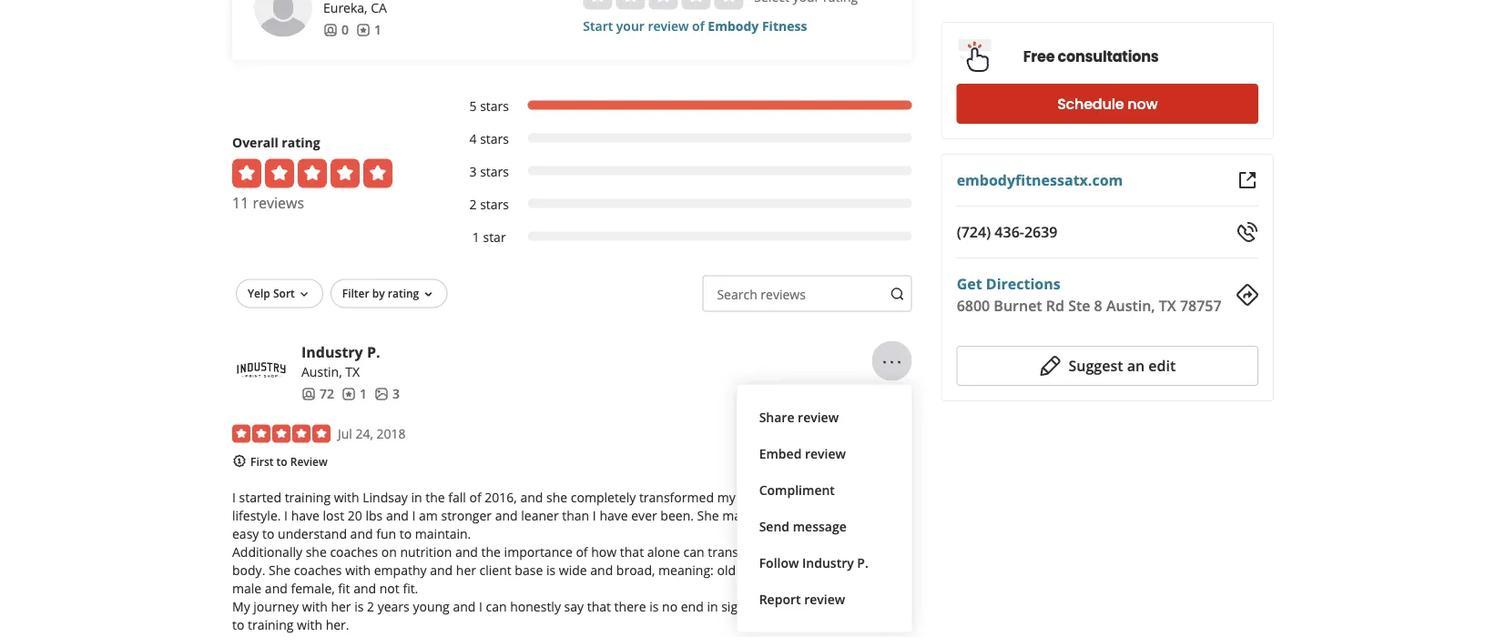 Task type: locate. For each thing, give the bounding box(es) containing it.
i right lifestyle.
[[284, 507, 288, 525]]

to right fun
[[400, 526, 412, 543]]

0 vertical spatial 5 star rating image
[[232, 160, 393, 189]]

stars
[[480, 98, 509, 115], [480, 131, 509, 148], [480, 164, 509, 181], [480, 196, 509, 214]]

1 horizontal spatial 16 chevron down v2 image
[[421, 288, 436, 302]]

16 chevron down v2 image right sort
[[297, 288, 311, 302]]

is left 'wide'
[[546, 562, 556, 579]]

3 stars from the top
[[480, 164, 509, 181]]

0 horizontal spatial her
[[331, 598, 351, 616]]

your inside i started training with lindsay in the fall of 2016, and she completely transformed my mindset and lifestyle. i have lost 20 lbs and i am stronger and leaner than i have ever been. she makes fitness easy to understand and fun to maintain. additionally she coaches on nutrition and the importance of how that alone can transform your body.  she coaches with empathy and her client base is wide and broad, meaning: old and young, male and female, fit and not fit. my journey with her is 2 years young and i can honestly say that there is no end in sight in regards to training with her.
[[771, 544, 798, 561]]

menu image
[[881, 352, 903, 374]]

reviews element right 72
[[342, 385, 367, 404]]

2 down 3 stars
[[469, 196, 477, 214]]

edit
[[1149, 356, 1176, 376]]

1 horizontal spatial p.
[[857, 555, 869, 573]]

1 horizontal spatial have
[[600, 507, 628, 525]]

0 vertical spatial 3
[[469, 164, 477, 181]]

None radio
[[616, 0, 645, 10], [649, 0, 678, 10], [616, 0, 645, 10], [649, 0, 678, 10]]

and down nutrition
[[430, 562, 453, 579]]

embodyfitnessatx.com link
[[957, 170, 1123, 190]]

1 have from the left
[[291, 507, 320, 525]]

0 horizontal spatial 1
[[360, 386, 367, 403]]

directions
[[986, 274, 1061, 294]]

review
[[648, 18, 689, 35], [798, 410, 839, 427], [805, 446, 846, 463], [804, 592, 845, 609]]

have down completely
[[600, 507, 628, 525]]

stars right 4
[[480, 131, 509, 148]]

24,
[[356, 426, 373, 443]]

with
[[334, 489, 359, 506], [345, 562, 371, 579], [302, 598, 328, 616], [297, 617, 322, 634]]

tx up 16 review v2 image
[[345, 364, 360, 381]]

1 horizontal spatial she
[[546, 489, 568, 506]]

to right the first at bottom left
[[276, 455, 287, 470]]

is left years
[[354, 598, 364, 616]]

schedule now link
[[957, 84, 1259, 124]]

1 vertical spatial 1
[[473, 229, 480, 247]]

3
[[469, 164, 477, 181], [393, 386, 400, 403]]

1 vertical spatial 3
[[393, 386, 400, 403]]

and
[[520, 489, 543, 506], [791, 489, 813, 506], [386, 507, 409, 525], [495, 507, 518, 525], [350, 526, 373, 543], [455, 544, 478, 561], [430, 562, 453, 579], [590, 562, 613, 579], [739, 562, 762, 579], [265, 580, 288, 598], [354, 580, 376, 598], [453, 598, 476, 616]]

1 left star
[[473, 229, 480, 247]]

honestly
[[510, 598, 561, 616]]

1 vertical spatial tx
[[345, 364, 360, 381]]

16 chevron down v2 image
[[297, 288, 311, 302], [421, 288, 436, 302]]

friends element
[[323, 21, 349, 39], [301, 385, 334, 404]]

rating right by on the top left
[[388, 286, 419, 301]]

in
[[411, 489, 422, 506], [707, 598, 718, 616], [753, 598, 764, 616]]

reviews element right "0"
[[356, 21, 382, 39]]

0 vertical spatial she
[[697, 507, 719, 525]]

yelp
[[248, 286, 270, 301]]

reviews element for 0
[[356, 21, 382, 39]]

0 vertical spatial 16 friends v2 image
[[323, 23, 338, 38]]

start
[[583, 18, 613, 35]]

coaches up female,
[[294, 562, 342, 579]]

easy
[[232, 526, 259, 543]]

0 vertical spatial of
[[692, 18, 705, 35]]

0 horizontal spatial 16 friends v2 image
[[301, 388, 316, 402]]

empathy
[[374, 562, 427, 579]]

1 for 0
[[374, 22, 382, 39]]

2 stars from the top
[[480, 131, 509, 148]]

austin, up 72
[[301, 364, 342, 381]]

0 horizontal spatial she
[[269, 562, 291, 579]]

follow industry p.
[[759, 555, 869, 573]]

0 horizontal spatial industry
[[301, 343, 363, 362]]

16 chevron down v2 image inside yelp sort "popup button"
[[297, 288, 311, 302]]

your right the start
[[616, 18, 645, 35]]

2 have from the left
[[600, 507, 628, 525]]

1 horizontal spatial 16 friends v2 image
[[323, 23, 338, 38]]

p. up 16 photos v2
[[367, 343, 380, 362]]

1 for 72
[[360, 386, 367, 403]]

1 vertical spatial reviews
[[761, 287, 806, 304]]

4 stars from the top
[[480, 196, 509, 214]]

1 vertical spatial 2
[[367, 598, 374, 616]]

6800
[[957, 296, 990, 316]]

1 horizontal spatial can
[[684, 544, 705, 561]]

0 vertical spatial that
[[620, 544, 644, 561]]

sort
[[273, 286, 295, 301]]

0 horizontal spatial 2
[[367, 598, 374, 616]]

and down 'transform'
[[739, 562, 762, 579]]

i left started
[[232, 489, 236, 506]]

16 chevron down v2 image inside filter by rating 'dropdown button'
[[421, 288, 436, 302]]

that
[[620, 544, 644, 561], [587, 598, 611, 616]]

1 vertical spatial your
[[771, 544, 798, 561]]

2 horizontal spatial is
[[650, 598, 659, 616]]

can down client
[[486, 598, 507, 616]]

rating right overall
[[282, 135, 320, 152]]

1 horizontal spatial reviews
[[761, 287, 806, 304]]

the up client
[[481, 544, 501, 561]]

1 vertical spatial 16 friends v2 image
[[301, 388, 316, 402]]

0 vertical spatial p.
[[367, 343, 380, 362]]

1 vertical spatial austin,
[[301, 364, 342, 381]]

p. inside button
[[857, 555, 869, 573]]

rating inside 'dropdown button'
[[388, 286, 419, 301]]

review down the follow industry p. button
[[804, 592, 845, 609]]

3 right 16 photos v2
[[393, 386, 400, 403]]

in right sight
[[753, 598, 764, 616]]

0 vertical spatial tx
[[1159, 296, 1176, 316]]

overall
[[232, 135, 278, 152]]

tx
[[1159, 296, 1176, 316], [345, 364, 360, 381]]

review for share
[[798, 410, 839, 427]]

with left the her.
[[297, 617, 322, 634]]

burnet
[[994, 296, 1042, 316]]

0 vertical spatial your
[[616, 18, 645, 35]]

she down additionally on the left of page
[[269, 562, 291, 579]]

5
[[469, 98, 477, 115]]

stars for 2 stars
[[480, 196, 509, 214]]

your up young,
[[771, 544, 798, 561]]

0 horizontal spatial that
[[587, 598, 611, 616]]

the up am
[[425, 489, 445, 506]]

report review
[[759, 592, 845, 609]]

friends element containing 72
[[301, 385, 334, 404]]

1 vertical spatial friends element
[[301, 385, 334, 404]]

5 star rating image down overall rating
[[232, 160, 393, 189]]

0 horizontal spatial 3
[[393, 386, 400, 403]]

of right fall
[[469, 489, 481, 506]]

0 horizontal spatial of
[[469, 489, 481, 506]]

i left am
[[412, 507, 416, 525]]

1 vertical spatial she
[[306, 544, 327, 561]]

suggest
[[1069, 356, 1123, 376]]

share review
[[759, 410, 839, 427]]

is left no
[[650, 598, 659, 616]]

1
[[374, 22, 382, 39], [473, 229, 480, 247], [360, 386, 367, 403]]

review up embed review button at the bottom
[[798, 410, 839, 427]]

16 friends v2 image left "0"
[[323, 23, 338, 38]]

that right say at left
[[587, 598, 611, 616]]

training down journey
[[248, 617, 294, 634]]

1 horizontal spatial your
[[771, 544, 798, 561]]

1 horizontal spatial 3
[[469, 164, 477, 181]]

24 directions v2 image
[[1237, 284, 1259, 306]]

24 pencil v2 image
[[1040, 355, 1061, 377]]

journey
[[253, 598, 299, 616]]

1 horizontal spatial 2
[[469, 196, 477, 214]]

menu
[[737, 385, 912, 633]]

3 inside photos element
[[393, 386, 400, 403]]

0 horizontal spatial have
[[291, 507, 320, 525]]

1 vertical spatial 5 star rating image
[[232, 426, 331, 444]]

training up 'lost'
[[285, 489, 331, 506]]

0 vertical spatial reviews
[[253, 193, 304, 213]]

how
[[591, 544, 617, 561]]

1 horizontal spatial austin,
[[1106, 296, 1155, 316]]

1 horizontal spatial of
[[576, 544, 588, 561]]

1 right 16 review v2 icon
[[374, 22, 382, 39]]

1 16 chevron down v2 image from the left
[[297, 288, 311, 302]]

by
[[372, 286, 385, 301]]

5 star rating image up first to review
[[232, 426, 331, 444]]

there
[[614, 598, 646, 616]]

16 chevron down v2 image right filter by rating
[[421, 288, 436, 302]]

with up 20
[[334, 489, 359, 506]]

with up fit
[[345, 562, 371, 579]]

1 right 16 review v2 image
[[360, 386, 367, 403]]

free consultations
[[1024, 46, 1159, 67]]

industry
[[301, 343, 363, 362], [802, 555, 854, 573]]

p.
[[367, 343, 380, 362], [857, 555, 869, 573]]

reviews right 11
[[253, 193, 304, 213]]

1 horizontal spatial rating
[[388, 286, 419, 301]]

0 vertical spatial reviews element
[[356, 21, 382, 39]]

additionally
[[232, 544, 302, 561]]

she down the understand
[[306, 544, 327, 561]]

0 vertical spatial rating
[[282, 135, 320, 152]]

review
[[290, 455, 328, 470]]

in up am
[[411, 489, 422, 506]]

than
[[562, 507, 589, 525]]

16 friends v2 image for 0
[[323, 23, 338, 38]]

stars up star
[[480, 196, 509, 214]]

1 vertical spatial p.
[[857, 555, 869, 573]]

0 vertical spatial friends element
[[323, 21, 349, 39]]

coaches left on
[[330, 544, 378, 561]]

filter reviews by 4 stars rating element
[[451, 130, 912, 149]]

1 vertical spatial reviews element
[[342, 385, 367, 404]]

1 vertical spatial industry
[[802, 555, 854, 573]]

2
[[469, 196, 477, 214], [367, 598, 374, 616]]

austin,
[[1106, 296, 1155, 316], [301, 364, 342, 381]]

report review button
[[752, 582, 898, 619]]

friends element left 16 review v2 icon
[[323, 21, 349, 39]]

2 horizontal spatial of
[[692, 18, 705, 35]]

no
[[662, 598, 678, 616]]

and up fitness
[[791, 489, 813, 506]]

of left the embody
[[692, 18, 705, 35]]

young
[[413, 598, 450, 616]]

reviews element
[[356, 21, 382, 39], [342, 385, 367, 404]]

1 horizontal spatial her
[[456, 562, 476, 579]]

1 vertical spatial can
[[486, 598, 507, 616]]

friends element left 16 review v2 image
[[301, 385, 334, 404]]

client
[[480, 562, 512, 579]]

2639
[[1025, 222, 1058, 242]]

0 vertical spatial austin,
[[1106, 296, 1155, 316]]

stars right 5
[[480, 98, 509, 115]]

that up broad,
[[620, 544, 644, 561]]

1 horizontal spatial 1
[[374, 22, 382, 39]]

None radio
[[583, 0, 612, 10], [682, 0, 711, 10], [714, 0, 743, 10], [583, 0, 612, 10], [682, 0, 711, 10], [714, 0, 743, 10]]

1 stars from the top
[[480, 98, 509, 115]]

friends element containing 0
[[323, 21, 349, 39]]

review inside button
[[805, 446, 846, 463]]

2 left years
[[367, 598, 374, 616]]

of
[[692, 18, 705, 35], [469, 489, 481, 506], [576, 544, 588, 561]]

my
[[717, 489, 736, 506]]

review down share review button
[[805, 446, 846, 463]]

16 friends v2 image
[[323, 23, 338, 38], [301, 388, 316, 402]]

1 vertical spatial that
[[587, 598, 611, 616]]

1 horizontal spatial in
[[707, 598, 718, 616]]

embed review
[[759, 446, 846, 463]]

0 horizontal spatial reviews
[[253, 193, 304, 213]]

austin, right 8
[[1106, 296, 1155, 316]]

her left client
[[456, 562, 476, 579]]

1 horizontal spatial industry
[[802, 555, 854, 573]]

can up meaning:
[[684, 544, 705, 561]]

2 vertical spatial 1
[[360, 386, 367, 403]]

2 5 star rating image from the top
[[232, 426, 331, 444]]

0 vertical spatial the
[[425, 489, 445, 506]]

stars up "2 stars"
[[480, 164, 509, 181]]

to
[[276, 455, 287, 470], [262, 526, 275, 543], [400, 526, 412, 543], [232, 617, 244, 634]]

training
[[285, 489, 331, 506], [248, 617, 294, 634]]

base
[[515, 562, 543, 579]]

0 horizontal spatial p.
[[367, 343, 380, 362]]

fit.
[[403, 580, 418, 598]]

2 16 chevron down v2 image from the left
[[421, 288, 436, 302]]

have up the understand
[[291, 507, 320, 525]]

1 vertical spatial rating
[[388, 286, 419, 301]]

started
[[239, 489, 281, 506]]

3 for 3 stars
[[469, 164, 477, 181]]

3 stars
[[469, 164, 509, 181]]

3 down 4
[[469, 164, 477, 181]]

16 first v2 image
[[232, 454, 247, 469]]

have
[[291, 507, 320, 525], [600, 507, 628, 525]]

male
[[232, 580, 262, 598]]

3 inside 'filter reviews by 3 stars rating' element
[[469, 164, 477, 181]]

  text field
[[703, 276, 912, 313]]

she down my
[[697, 507, 719, 525]]

reviews
[[253, 193, 304, 213], [761, 287, 806, 304]]

24 phone v2 image
[[1237, 221, 1259, 243]]

embodyfitnessatx.com
[[957, 170, 1123, 190]]

now
[[1128, 94, 1158, 114]]

in right end
[[707, 598, 718, 616]]

4 stars
[[469, 131, 509, 148]]

16 photos v2 image
[[374, 388, 389, 402]]

she up leaner
[[546, 489, 568, 506]]

been.
[[661, 507, 694, 525]]

0 vertical spatial 1
[[374, 22, 382, 39]]

reviews right search
[[761, 287, 806, 304]]

review for report
[[804, 592, 845, 609]]

she
[[546, 489, 568, 506], [306, 544, 327, 561]]

of up 'wide'
[[576, 544, 588, 561]]

embody
[[708, 18, 759, 35]]

search
[[717, 287, 758, 304]]

0 horizontal spatial 16 chevron down v2 image
[[297, 288, 311, 302]]

0 vertical spatial industry
[[301, 343, 363, 362]]

her down fit
[[331, 598, 351, 616]]

78757
[[1180, 296, 1222, 316]]

star
[[483, 229, 506, 247]]

0 horizontal spatial austin,
[[301, 364, 342, 381]]

1 vertical spatial the
[[481, 544, 501, 561]]

0 horizontal spatial tx
[[345, 364, 360, 381]]

5 star rating image
[[232, 160, 393, 189], [232, 426, 331, 444]]

1 5 star rating image from the top
[[232, 160, 393, 189]]

and up fun
[[386, 507, 409, 525]]

an
[[1127, 356, 1145, 376]]

0 vertical spatial training
[[285, 489, 331, 506]]

is
[[546, 562, 556, 579], [354, 598, 364, 616], [650, 598, 659, 616]]

1 vertical spatial her
[[331, 598, 351, 616]]

p. up report review button
[[857, 555, 869, 573]]

1 horizontal spatial tx
[[1159, 296, 1176, 316]]

ste
[[1068, 296, 1091, 316]]

message
[[793, 519, 847, 536]]

stronger
[[441, 507, 492, 525]]

industry up 72
[[301, 343, 363, 362]]

436-
[[995, 222, 1025, 242]]

follow
[[759, 555, 799, 573]]

tx left 78757
[[1159, 296, 1176, 316]]

industry up report review button
[[802, 555, 854, 573]]

16 friends v2 image left 72
[[301, 388, 316, 402]]



Task type: vqa. For each thing, say whether or not it's contained in the screenshot.
bottommost RATING
yes



Task type: describe. For each thing, give the bounding box(es) containing it.
nutrition
[[400, 544, 452, 561]]

stars for 4 stars
[[480, 131, 509, 148]]

consultations
[[1058, 46, 1159, 67]]

filter reviews by 3 stars rating element
[[451, 163, 912, 181]]

review for embed
[[805, 446, 846, 463]]

filter by rating
[[342, 286, 419, 301]]

tx inside get directions 6800 burnet rd ste 8 austin, tx 78757
[[1159, 296, 1176, 316]]

meaning:
[[659, 562, 714, 579]]

8
[[1094, 296, 1103, 316]]

body.
[[232, 562, 265, 579]]

industry inside the industry p. austin, tx
[[301, 343, 363, 362]]

and right fit
[[354, 580, 376, 598]]

follow industry p. button
[[752, 546, 898, 582]]

0 horizontal spatial is
[[354, 598, 364, 616]]

rd
[[1046, 296, 1065, 316]]

0 vertical spatial can
[[684, 544, 705, 561]]

share
[[759, 410, 795, 427]]

with down female,
[[302, 598, 328, 616]]

photo of industry p. image
[[232, 344, 291, 402]]

0 horizontal spatial in
[[411, 489, 422, 506]]

0 horizontal spatial can
[[486, 598, 507, 616]]

completely
[[571, 489, 636, 506]]

1 horizontal spatial that
[[620, 544, 644, 561]]

industry p. austin, tx
[[301, 343, 380, 381]]

lifestyle.
[[232, 507, 281, 525]]

reviews element for 72
[[342, 385, 367, 404]]

lost
[[323, 507, 344, 525]]

alone
[[647, 544, 680, 561]]

16 friends v2 image for 72
[[301, 388, 316, 402]]

1 horizontal spatial is
[[546, 562, 556, 579]]

to down my
[[232, 617, 244, 634]]

lindsay
[[363, 489, 408, 506]]

transformed
[[639, 489, 714, 506]]

regards
[[768, 598, 813, 616]]

filter reviews by 1 star rating element
[[451, 229, 912, 247]]

16 chevron down v2 image for yelp sort
[[297, 288, 311, 302]]

20
[[348, 507, 362, 525]]

stars for 5 stars
[[480, 98, 509, 115]]

2 vertical spatial of
[[576, 544, 588, 561]]

broad,
[[616, 562, 655, 579]]

embed review button
[[752, 436, 898, 473]]

leaner
[[521, 507, 559, 525]]

tx inside the industry p. austin, tx
[[345, 364, 360, 381]]

understand
[[278, 526, 347, 543]]

fit
[[338, 580, 350, 598]]

stars for 3 stars
[[480, 164, 509, 181]]

search reviews
[[717, 287, 806, 304]]

i started training with lindsay in the fall of 2016, and she completely transformed my mindset and lifestyle. i have lost 20 lbs and i am stronger and leaner than i have ever been. she makes fitness easy to understand and fun to maintain. additionally she coaches on nutrition and the importance of how that alone can transform your body.  she coaches with empathy and her client base is wide and broad, meaning: old and young, male and female, fit and not fit. my journey with her is 2 years young and i can honestly say that there is no end in sight in regards to training with her.
[[232, 489, 813, 634]]

importance
[[504, 544, 573, 561]]

filter reviews by 2 stars rating element
[[451, 196, 912, 214]]

(724) 436-2639
[[957, 222, 1058, 242]]

start your review of embody fitness
[[583, 18, 807, 35]]

p. inside the industry p. austin, tx
[[367, 343, 380, 362]]

0
[[342, 22, 349, 39]]

jul
[[338, 426, 352, 443]]

suggest an edit
[[1069, 356, 1176, 376]]

filter reviews by 5 stars rating element
[[451, 98, 912, 116]]

16 review v2 image
[[356, 23, 371, 38]]

(no rating) image
[[583, 0, 743, 10]]

and up journey
[[265, 580, 288, 598]]

industry inside button
[[802, 555, 854, 573]]

fall
[[448, 489, 466, 506]]

mindset
[[739, 489, 787, 506]]

and up leaner
[[520, 489, 543, 506]]

and right young
[[453, 598, 476, 616]]

filter
[[342, 286, 369, 301]]

2 inside i started training with lindsay in the fall of 2016, and she completely transformed my mindset and lifestyle. i have lost 20 lbs and i am stronger and leaner than i have ever been. she makes fitness easy to understand and fun to maintain. additionally she coaches on nutrition and the importance of how that alone can transform your body.  she coaches with empathy and her client base is wide and broad, meaning: old and young, male and female, fit and not fit. my journey with her is 2 years young and i can honestly say that there is no end in sight in regards to training with her.
[[367, 598, 374, 616]]

5 stars
[[469, 98, 509, 115]]

schedule
[[1057, 94, 1124, 114]]

0 horizontal spatial your
[[616, 18, 645, 35]]

share review button
[[752, 400, 898, 436]]

(724)
[[957, 222, 991, 242]]

and down how at the left of page
[[590, 562, 613, 579]]

free
[[1024, 46, 1055, 67]]

1 horizontal spatial the
[[481, 544, 501, 561]]

2 horizontal spatial in
[[753, 598, 764, 616]]

compliment button
[[752, 473, 898, 509]]

report
[[759, 592, 801, 609]]

11 reviews
[[232, 193, 304, 213]]

to up additionally on the left of page
[[262, 526, 275, 543]]

2 horizontal spatial 1
[[473, 229, 480, 247]]

friends element for 16 review v2 image
[[301, 385, 334, 404]]

sight
[[721, 598, 750, 616]]

old
[[717, 562, 736, 579]]

end
[[681, 598, 704, 616]]

photos element
[[374, 385, 400, 404]]

16 review v2 image
[[342, 388, 356, 402]]

friends element for 16 review v2 icon
[[323, 21, 349, 39]]

austin, inside get directions 6800 burnet rd ste 8 austin, tx 78757
[[1106, 296, 1155, 316]]

and down 20
[[350, 526, 373, 543]]

rating element
[[583, 0, 743, 10]]

makes
[[723, 507, 761, 525]]

0 vertical spatial her
[[456, 562, 476, 579]]

send message button
[[752, 509, 898, 546]]

on
[[381, 544, 397, 561]]

fitness
[[762, 18, 807, 35]]

11
[[232, 193, 249, 213]]

yelp sort
[[248, 286, 295, 301]]

1 vertical spatial of
[[469, 489, 481, 506]]

reviews for 11 reviews
[[253, 193, 304, 213]]

i right than
[[593, 507, 596, 525]]

get directions link
[[957, 274, 1061, 294]]

0 horizontal spatial the
[[425, 489, 445, 506]]

ever
[[631, 507, 657, 525]]

my
[[232, 598, 250, 616]]

get
[[957, 274, 982, 294]]

send
[[759, 519, 790, 536]]

5 star rating image for jul 24, 2018
[[232, 426, 331, 444]]

filter by rating button
[[330, 280, 447, 309]]

24 external link v2 image
[[1237, 169, 1259, 191]]

0 vertical spatial 2
[[469, 196, 477, 214]]

5 star rating image for 11 reviews
[[232, 160, 393, 189]]

1 vertical spatial training
[[248, 617, 294, 634]]

1 vertical spatial coaches
[[294, 562, 342, 579]]

3 for 3
[[393, 386, 400, 403]]

fitness
[[765, 507, 804, 525]]

young,
[[765, 562, 805, 579]]

reviews for search reviews
[[761, 287, 806, 304]]

0 vertical spatial coaches
[[330, 544, 378, 561]]

female,
[[291, 580, 335, 598]]

0 horizontal spatial rating
[[282, 135, 320, 152]]

jul 24, 2018
[[338, 426, 406, 443]]

her.
[[326, 617, 349, 634]]

0 horizontal spatial she
[[306, 544, 327, 561]]

years
[[378, 598, 410, 616]]

transform
[[708, 544, 768, 561]]

photo of ruby a. image
[[254, 0, 312, 38]]

review down (no rating) image
[[648, 18, 689, 35]]

and down maintain.
[[455, 544, 478, 561]]

and down 2016,
[[495, 507, 518, 525]]

72
[[320, 386, 334, 403]]

not
[[380, 580, 400, 598]]

menu containing share review
[[737, 385, 912, 633]]

1 star
[[473, 229, 506, 247]]

schedule now
[[1057, 94, 1158, 114]]

send message
[[759, 519, 847, 536]]

1 horizontal spatial she
[[697, 507, 719, 525]]

i down client
[[479, 598, 483, 616]]

say
[[564, 598, 584, 616]]

fun
[[376, 526, 396, 543]]

austin, inside the industry p. austin, tx
[[301, 364, 342, 381]]

search image
[[890, 287, 905, 302]]

1 vertical spatial she
[[269, 562, 291, 579]]

16 chevron down v2 image for filter by rating
[[421, 288, 436, 302]]

0 vertical spatial she
[[546, 489, 568, 506]]



